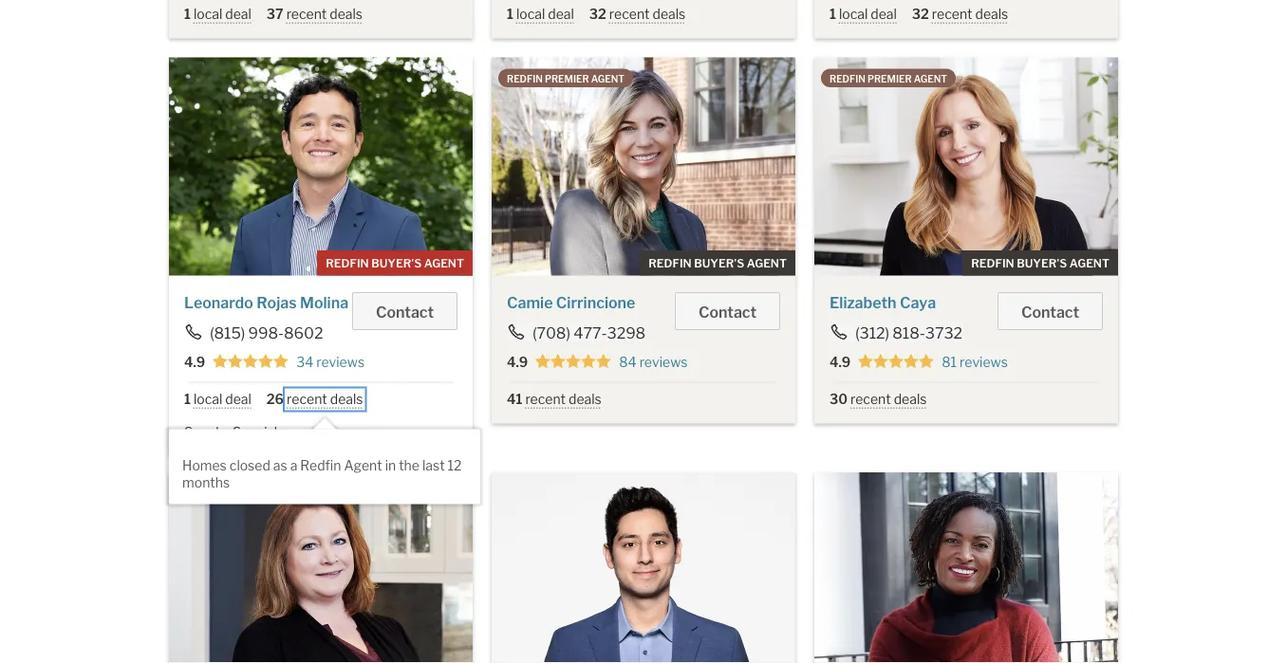 Task type: vqa. For each thing, say whether or not it's contained in the screenshot.
Photo of Tara Leinenweber
yes



Task type: locate. For each thing, give the bounding box(es) containing it.
2 horizontal spatial rating 4.9 out of 5 element
[[859, 354, 935, 371]]

(708) 477-3298
[[533, 324, 646, 342]]

1
[[184, 6, 191, 22], [507, 6, 514, 22], [830, 6, 837, 22], [184, 392, 191, 408]]

reviews right 84
[[640, 354, 688, 370]]

contact button right 'molina'
[[352, 292, 458, 330]]

2 32 from the left
[[913, 6, 930, 22]]

26
[[267, 392, 284, 408]]

deal
[[225, 6, 252, 22], [548, 6, 574, 22], [871, 6, 897, 22], [225, 392, 252, 408]]

2 horizontal spatial 4.9
[[830, 354, 851, 370]]

redfin premier agent
[[507, 73, 625, 84], [830, 73, 948, 84], [184, 488, 302, 500]]

1 buyer's from the left
[[372, 256, 422, 270]]

2 redfin buyer's agent from the left
[[649, 256, 787, 270]]

contact button for (708) 477-3298
[[675, 292, 781, 330]]

2 horizontal spatial premier
[[868, 73, 912, 84]]

photo of miguel lopez image
[[492, 473, 796, 664]]

1 contact button from the left
[[352, 292, 458, 330]]

local
[[194, 6, 223, 22], [517, 6, 545, 22], [840, 6, 868, 22], [194, 392, 223, 408]]

leonardo rojas molina link
[[184, 293, 349, 312]]

premier for caya
[[868, 73, 912, 84]]

contact button up 84 reviews
[[675, 292, 781, 330]]

1 local deal
[[184, 6, 252, 22], [507, 6, 574, 22], [830, 6, 897, 22], [184, 392, 252, 408]]

buyer's for elizabeth caya
[[1017, 256, 1068, 270]]

camie
[[507, 293, 553, 312]]

deals
[[330, 6, 363, 22], [653, 6, 686, 22], [976, 6, 1009, 22], [330, 392, 363, 408], [569, 392, 602, 408], [894, 392, 927, 408]]

2 contact button from the left
[[675, 292, 781, 330]]

last
[[423, 458, 445, 475]]

1 horizontal spatial rating 4.9 out of 5 element
[[536, 354, 612, 371]]

agent
[[591, 73, 625, 84], [914, 73, 948, 84], [424, 256, 464, 270], [747, 256, 787, 270], [1070, 256, 1110, 270], [268, 488, 302, 500]]

37
[[267, 6, 284, 22]]

1 reviews from the left
[[317, 354, 365, 370]]

speaks
[[184, 425, 230, 441]]

1 horizontal spatial redfin premier agent
[[507, 73, 625, 84]]

1 horizontal spatial contact
[[699, 303, 757, 321]]

0 horizontal spatial rating 4.9 out of 5 element
[[213, 354, 289, 371]]

1 horizontal spatial buyer's
[[694, 256, 745, 270]]

2 horizontal spatial reviews
[[960, 354, 1009, 370]]

2 rating 4.9 out of 5 element from the left
[[536, 354, 612, 371]]

rojas
[[257, 293, 297, 312]]

3 buyer's from the left
[[1017, 256, 1068, 270]]

buyer's
[[372, 256, 422, 270], [694, 256, 745, 270], [1017, 256, 1068, 270]]

contact
[[376, 303, 434, 321], [699, 303, 757, 321], [1022, 303, 1080, 321]]

41
[[507, 392, 523, 408]]

1 horizontal spatial contact button
[[675, 292, 781, 330]]

in
[[385, 458, 396, 475]]

0 horizontal spatial 32 recent deals
[[590, 6, 686, 22]]

4.9 up 41
[[507, 354, 528, 370]]

2 reviews from the left
[[640, 354, 688, 370]]

0 horizontal spatial contact button
[[352, 292, 458, 330]]

speaks spanish
[[184, 425, 282, 441]]

photo of tara leinenweber image
[[169, 473, 473, 664]]

0 horizontal spatial 4.9
[[184, 354, 205, 370]]

spanish
[[233, 425, 282, 441]]

1 rating 4.9 out of 5 element from the left
[[213, 354, 289, 371]]

1 horizontal spatial redfin buyer's agent
[[649, 256, 787, 270]]

(815) 998-8602 button
[[184, 324, 324, 342]]

3732
[[926, 324, 963, 342]]

818-
[[893, 324, 926, 342]]

(312) 818-3732
[[856, 324, 963, 342]]

(815)
[[210, 324, 245, 342]]

4.9 for (708)
[[507, 354, 528, 370]]

3 reviews from the left
[[960, 354, 1009, 370]]

camie cirrincione
[[507, 293, 636, 312]]

contact button up 81 reviews
[[998, 292, 1104, 330]]

3 contact from the left
[[1022, 303, 1080, 321]]

2 horizontal spatial redfin premier agent
[[830, 73, 948, 84]]

agent
[[344, 458, 382, 475]]

34
[[297, 354, 314, 370]]

rating 4.9 out of 5 element down (815) 998-8602 button
[[213, 354, 289, 371]]

3 redfin buyer's agent from the left
[[972, 256, 1110, 270]]

1 horizontal spatial premier
[[545, 73, 589, 84]]

1 horizontal spatial 32 recent deals
[[913, 6, 1009, 22]]

1 redfin buyer's agent from the left
[[326, 256, 464, 270]]

leonardo
[[184, 293, 253, 312]]

redfin buyer's agent
[[326, 256, 464, 270], [649, 256, 787, 270], [972, 256, 1110, 270]]

(312) 818-3732 button
[[830, 324, 964, 342]]

reviews for 3732
[[960, 354, 1009, 370]]

32
[[590, 6, 607, 22], [913, 6, 930, 22]]

contact button
[[352, 292, 458, 330], [675, 292, 781, 330], [998, 292, 1104, 330]]

recent
[[286, 6, 327, 22], [610, 6, 650, 22], [933, 6, 973, 22], [287, 392, 327, 408], [526, 392, 566, 408], [851, 392, 892, 408]]

rating 4.9 out of 5 element down (708) 477-3298 button
[[536, 354, 612, 371]]

redfin
[[507, 73, 543, 84], [830, 73, 866, 84], [326, 256, 369, 270], [649, 256, 692, 270], [972, 256, 1015, 270], [184, 488, 220, 500]]

0 horizontal spatial redfin premier agent
[[184, 488, 302, 500]]

1 32 from the left
[[590, 6, 607, 22]]

2 buyer's from the left
[[694, 256, 745, 270]]

redfin buyer's agent for camie cirrincione
[[649, 256, 787, 270]]

1 4.9 from the left
[[184, 354, 205, 370]]

0 horizontal spatial contact
[[376, 303, 434, 321]]

84
[[620, 354, 637, 370]]

4.9
[[184, 354, 205, 370], [507, 354, 528, 370], [830, 354, 851, 370]]

(708)
[[533, 324, 571, 342]]

0 horizontal spatial reviews
[[317, 354, 365, 370]]

(708) 477-3298 button
[[507, 324, 647, 342]]

3 4.9 from the left
[[830, 354, 851, 370]]

0 horizontal spatial premier
[[222, 488, 266, 500]]

4.9 down leonardo
[[184, 354, 205, 370]]

homes closed as a redfin agent in the last 12 months
[[182, 458, 462, 491]]

8602
[[284, 324, 323, 342]]

reviews right 81
[[960, 354, 1009, 370]]

0 horizontal spatial redfin buyer's agent
[[326, 256, 464, 270]]

0 horizontal spatial 32
[[590, 6, 607, 22]]

reviews right 34
[[317, 354, 365, 370]]

closed
[[230, 458, 271, 475]]

998-
[[248, 324, 284, 342]]

3 contact button from the left
[[998, 292, 1104, 330]]

2 horizontal spatial contact button
[[998, 292, 1104, 330]]

rating 4.9 out of 5 element
[[213, 354, 289, 371], [536, 354, 612, 371], [859, 354, 935, 371]]

1 horizontal spatial 32
[[913, 6, 930, 22]]

4.9 for (815)
[[184, 354, 205, 370]]

2 horizontal spatial contact
[[1022, 303, 1080, 321]]

premier
[[545, 73, 589, 84], [868, 73, 912, 84], [222, 488, 266, 500]]

477-
[[574, 324, 607, 342]]

1 32 recent deals from the left
[[590, 6, 686, 22]]

1 horizontal spatial 4.9
[[507, 354, 528, 370]]

1 horizontal spatial reviews
[[640, 354, 688, 370]]

3 rating 4.9 out of 5 element from the left
[[859, 354, 935, 371]]

4.9 for (312)
[[830, 354, 851, 370]]

rating 4.9 out of 5 element down (312) 818-3732 button
[[859, 354, 935, 371]]

camie cirrincione link
[[507, 293, 636, 312]]

a
[[290, 458, 298, 475]]

as
[[273, 458, 287, 475]]

4.9 up the 30 at the bottom right of the page
[[830, 354, 851, 370]]

premier for cirrincione
[[545, 73, 589, 84]]

32 recent deals
[[590, 6, 686, 22], [913, 6, 1009, 22]]

2 horizontal spatial redfin buyer's agent
[[972, 256, 1110, 270]]

2 horizontal spatial buyer's
[[1017, 256, 1068, 270]]

2 4.9 from the left
[[507, 354, 528, 370]]

0 horizontal spatial buyer's
[[372, 256, 422, 270]]

2 contact from the left
[[699, 303, 757, 321]]

rating 4.9 out of 5 element for 818-
[[859, 354, 935, 371]]

reviews
[[317, 354, 365, 370], [640, 354, 688, 370], [960, 354, 1009, 370]]

caya
[[900, 293, 937, 312]]

1 contact from the left
[[376, 303, 434, 321]]



Task type: describe. For each thing, give the bounding box(es) containing it.
30 recent deals
[[830, 392, 927, 408]]

3298
[[607, 324, 646, 342]]

photo of leonardo rojas molina image
[[169, 57, 473, 276]]

2 32 recent deals from the left
[[913, 6, 1009, 22]]

redfin buyer's agent for elizabeth caya
[[972, 256, 1110, 270]]

homes
[[182, 458, 227, 475]]

reviews for 8602
[[317, 354, 365, 370]]

photo of elizabeth caya image
[[815, 57, 1119, 276]]

34 reviews
[[297, 354, 365, 370]]

81
[[942, 354, 958, 370]]

elizabeth caya link
[[830, 293, 937, 312]]

the
[[399, 458, 420, 475]]

photo of camie cirrincione image
[[492, 57, 796, 276]]

contact button for (815) 998-8602
[[352, 292, 458, 330]]

redfin premier agent for caya
[[830, 73, 948, 84]]

molina
[[300, 293, 349, 312]]

redfin
[[300, 458, 341, 475]]

photo of wanda austin-wingood image
[[815, 473, 1119, 664]]

30
[[830, 392, 848, 408]]

recent deals
[[287, 392, 363, 408]]

cirrincione
[[556, 293, 636, 312]]

elizabeth
[[830, 293, 897, 312]]

rating 4.9 out of 5 element for 477-
[[536, 354, 612, 371]]

buyer's for camie cirrincione
[[694, 256, 745, 270]]

redfin premier agent for cirrincione
[[507, 73, 625, 84]]

months
[[182, 475, 230, 491]]

contact for (312) 818-3732
[[1022, 303, 1080, 321]]

84 reviews
[[620, 354, 688, 370]]

81 reviews
[[942, 354, 1009, 370]]

41 recent deals
[[507, 392, 602, 408]]

homes closed as a redfin agent in the last 12 months dialog
[[169, 418, 481, 505]]

elizabeth caya
[[830, 293, 937, 312]]

reviews for 3298
[[640, 354, 688, 370]]

12
[[448, 458, 462, 475]]

rating 4.9 out of 5 element for 998-
[[213, 354, 289, 371]]

contact for (708) 477-3298
[[699, 303, 757, 321]]

contact button for (312) 818-3732
[[998, 292, 1104, 330]]

(815) 998-8602
[[210, 324, 323, 342]]

contact for (815) 998-8602
[[376, 303, 434, 321]]

(312)
[[856, 324, 890, 342]]

leonardo rojas molina
[[184, 293, 349, 312]]

37 recent deals
[[267, 6, 363, 22]]



